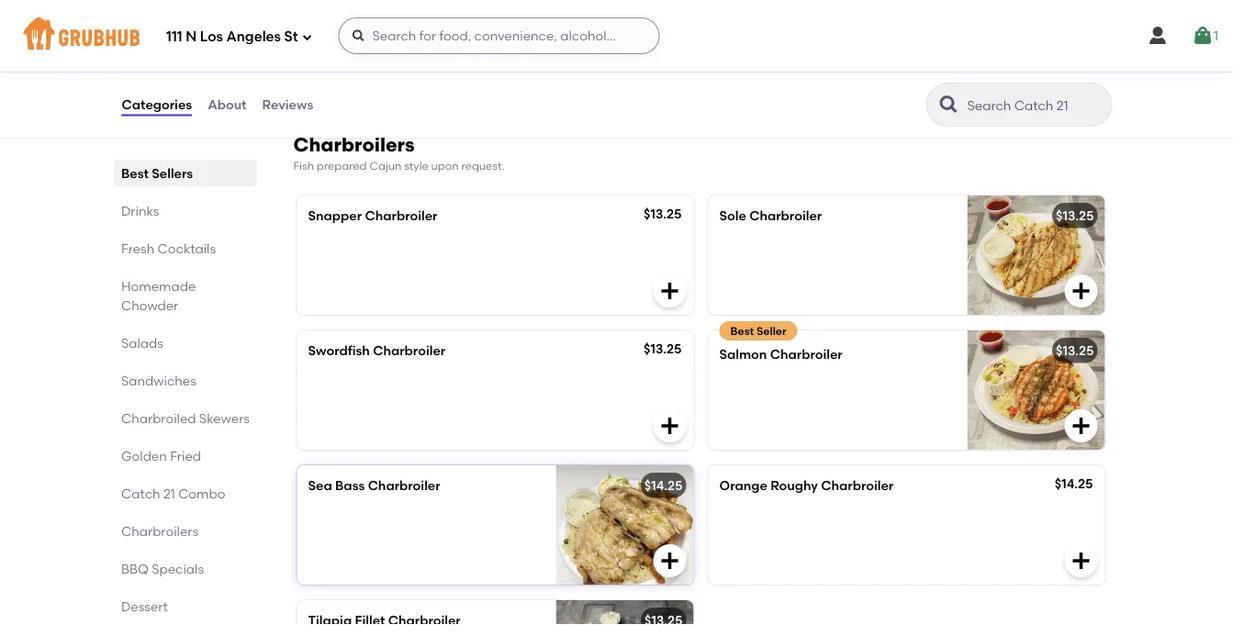 Task type: describe. For each thing, give the bounding box(es) containing it.
sole charbroiler
[[719, 208, 822, 224]]

salmon
[[719, 347, 767, 362]]

sole
[[719, 208, 746, 224]]

svg image for orange roughy charbroiler
[[1070, 550, 1092, 572]]

catch
[[121, 486, 160, 501]]

sea bass charbroiler
[[308, 478, 440, 494]]

chowder
[[121, 298, 178, 313]]

svg image inside 1 button
[[1192, 25, 1214, 47]]

charbroiled skewers
[[121, 410, 249, 426]]

reviews
[[262, 97, 313, 112]]

fish
[[293, 159, 314, 172]]

drinks tab
[[121, 201, 249, 220]]

best sellers tab
[[121, 163, 249, 183]]

1 horizontal spatial $14.25
[[1055, 476, 1093, 492]]

bbq specials tab
[[121, 559, 249, 579]]

roughy
[[771, 478, 818, 494]]

$14.00
[[642, 23, 682, 39]]

svg image for best seller
[[1070, 415, 1092, 437]]

salads tab
[[121, 333, 249, 353]]

dessert
[[121, 599, 167, 614]]

angeles
[[226, 29, 281, 45]]

search icon image
[[938, 94, 960, 116]]

fried
[[170, 448, 201, 464]]

fresh
[[121, 241, 154, 256]]

request.
[[461, 159, 504, 172]]

orange roughy charbroiler
[[719, 478, 894, 494]]

best sellers
[[121, 165, 193, 181]]

21
[[163, 486, 175, 501]]

111 n los angeles st
[[166, 29, 298, 45]]

skewers
[[199, 410, 249, 426]]

shrimp
[[308, 25, 353, 41]]

and
[[356, 25, 381, 41]]

golden
[[121, 448, 166, 464]]

categories button
[[121, 72, 193, 138]]

bbq
[[121, 561, 148, 577]]

1 button
[[1192, 19, 1219, 52]]

upon
[[431, 159, 459, 172]]

charbroiler right 'sole' at top
[[749, 208, 822, 224]]

about button
[[207, 72, 248, 138]]

combo inside tab
[[178, 486, 225, 501]]

charbroilers tab
[[121, 522, 249, 541]]

sandwiches
[[121, 373, 196, 388]]

0 horizontal spatial $14.25
[[644, 478, 683, 494]]

categories
[[122, 97, 192, 112]]

1
[[1214, 28, 1219, 43]]

0 vertical spatial combo
[[446, 25, 492, 41]]

golden fried
[[121, 448, 201, 464]]



Task type: locate. For each thing, give the bounding box(es) containing it.
charbroiler down seller
[[770, 347, 843, 362]]

charbroiled
[[121, 410, 196, 426]]

sellers
[[151, 165, 193, 181]]

charbroilers
[[293, 133, 415, 156], [121, 523, 198, 539]]

best for sellers
[[121, 165, 148, 181]]

snapper
[[308, 208, 362, 224]]

specials
[[151, 561, 203, 577]]

bass
[[335, 478, 365, 494]]

drinks
[[121, 203, 159, 219]]

homemade chowder
[[121, 278, 195, 313]]

charbroiled skewers tab
[[121, 409, 249, 428]]

salads
[[121, 335, 163, 351]]

$14.25
[[1055, 476, 1093, 492], [644, 478, 683, 494]]

svg image for snapper charbroiler
[[659, 280, 681, 302]]

tilapia fillet charbroiler image
[[556, 601, 694, 625]]

shrimp and pork ribs combo
[[308, 25, 492, 41]]

0 horizontal spatial charbroilers
[[121, 523, 198, 539]]

sea
[[308, 478, 332, 494]]

about
[[208, 97, 247, 112]]

salmon charbroiler image
[[967, 331, 1105, 450]]

best left sellers
[[121, 165, 148, 181]]

charbroilers inside charbroilers fish prepared cajun style upon request.
[[293, 133, 415, 156]]

$13.25
[[644, 206, 682, 222], [1056, 208, 1094, 224], [644, 341, 682, 357], [1056, 343, 1094, 359]]

combo right 21
[[178, 486, 225, 501]]

dessert tab
[[121, 597, 249, 616]]

best inside best seller salmon charbroiler
[[730, 324, 754, 338]]

svg image
[[351, 28, 366, 43], [302, 32, 313, 43], [659, 60, 681, 82], [659, 415, 681, 437], [659, 550, 681, 572]]

cajun
[[370, 159, 402, 172]]

catch 21 combo tab
[[121, 484, 249, 503]]

charbroilers up the bbq specials
[[121, 523, 198, 539]]

cocktails
[[157, 241, 215, 256]]

charbroilers inside tab
[[121, 523, 198, 539]]

1 vertical spatial best
[[730, 324, 754, 338]]

1 vertical spatial combo
[[178, 486, 225, 501]]

reviews button
[[261, 72, 314, 138]]

snapper charbroiler
[[308, 208, 438, 224]]

orange
[[719, 478, 767, 494]]

0 vertical spatial best
[[121, 165, 148, 181]]

los
[[200, 29, 223, 45]]

0 horizontal spatial best
[[121, 165, 148, 181]]

best seller salmon charbroiler
[[719, 324, 843, 362]]

charbroilers for charbroilers
[[121, 523, 198, 539]]

1 horizontal spatial charbroilers
[[293, 133, 415, 156]]

svg image
[[1147, 25, 1169, 47], [1192, 25, 1214, 47], [659, 280, 681, 302], [1070, 280, 1092, 302], [1070, 415, 1092, 437], [1070, 550, 1092, 572]]

charbroilers up prepared
[[293, 133, 415, 156]]

Search for food, convenience, alcohol... search field
[[338, 17, 660, 54]]

charbroiler
[[365, 208, 438, 224], [749, 208, 822, 224], [373, 343, 446, 359], [770, 347, 843, 362], [368, 478, 440, 494], [821, 478, 894, 494]]

sole charbroiler image
[[967, 196, 1105, 315]]

charbroilers fish prepared cajun style upon request.
[[293, 133, 504, 172]]

Search Catch 21 search field
[[966, 96, 1106, 114]]

0 vertical spatial charbroilers
[[293, 133, 415, 156]]

svg image for sole charbroiler
[[1070, 280, 1092, 302]]

charbroiler right roughy
[[821, 478, 894, 494]]

111
[[166, 29, 182, 45]]

best for seller
[[730, 324, 754, 338]]

sea bass charbroiler image
[[556, 466, 694, 585]]

prepared
[[317, 159, 367, 172]]

st
[[284, 29, 298, 45]]

main navigation navigation
[[0, 0, 1233, 72]]

swordfish
[[308, 343, 370, 359]]

style
[[404, 159, 429, 172]]

ribs
[[415, 25, 442, 41]]

fresh cocktails tab
[[121, 239, 249, 258]]

sandwiches tab
[[121, 371, 249, 390]]

best up salmon
[[730, 324, 754, 338]]

1 horizontal spatial combo
[[446, 25, 492, 41]]

homemade
[[121, 278, 195, 294]]

1 horizontal spatial best
[[730, 324, 754, 338]]

combo right ribs
[[446, 25, 492, 41]]

0 horizontal spatial combo
[[178, 486, 225, 501]]

1 vertical spatial charbroilers
[[121, 523, 198, 539]]

bbq specials
[[121, 561, 203, 577]]

pork
[[384, 25, 412, 41]]

catch 21 combo
[[121, 486, 225, 501]]

charbroiler inside best seller salmon charbroiler
[[770, 347, 843, 362]]

combo
[[446, 25, 492, 41], [178, 486, 225, 501]]

swordfish charbroiler
[[308, 343, 446, 359]]

best
[[121, 165, 148, 181], [730, 324, 754, 338]]

charbroiler down style
[[365, 208, 438, 224]]

charbroiler right the swordfish
[[373, 343, 446, 359]]

golden fried tab
[[121, 446, 249, 466]]

n
[[186, 29, 197, 45]]

seller
[[757, 324, 787, 338]]

homemade chowder tab
[[121, 276, 249, 315]]

charbroiler right bass
[[368, 478, 440, 494]]

charbroilers for charbroilers fish prepared cajun style upon request.
[[293, 133, 415, 156]]

best inside the best sellers tab
[[121, 165, 148, 181]]

fresh cocktails
[[121, 241, 215, 256]]



Task type: vqa. For each thing, say whether or not it's contained in the screenshot.
Option Group on the left of the page containing Delivery 35–50 min
no



